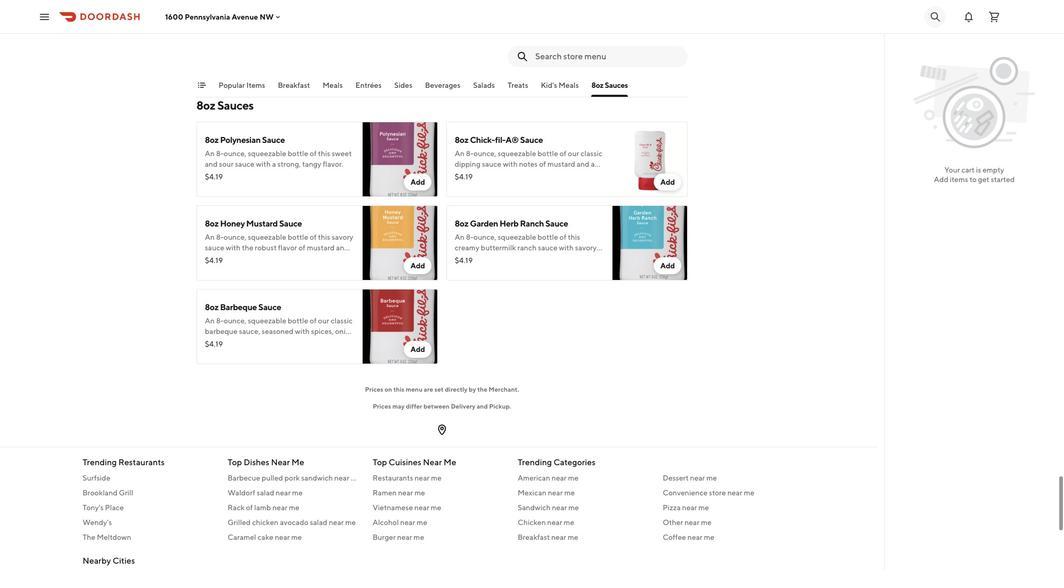 Task type: locate. For each thing, give the bounding box(es) containing it.
squeezable up ranch
[[498, 233, 537, 242]]

salad
[[257, 489, 274, 497], [310, 519, 328, 527]]

1 horizontal spatial trending
[[518, 458, 552, 468]]

near for dishes
[[271, 458, 290, 468]]

1 horizontal spatial salad
[[310, 519, 328, 527]]

add button for 8oz polynesian sauce
[[404, 174, 432, 191]]

add button for 8oz honey mustard sauce
[[404, 257, 432, 274]]

1 horizontal spatial mustard
[[548, 160, 576, 168]]

8oz inside the 8oz barbeque sauce an 8-ounce, squeezable bottle of our classic barbeque sauce, seasoned with spices, onion and garlic for a rich and bold flavor.
[[205, 303, 219, 313]]

2 vertical spatial the
[[478, 386, 488, 394]]

and inside '8oz chick-fil-a® sauce an 8-ounce, squeezable bottle of our classic dipping sauce with notes of mustard and a smoky tang.'
[[577, 160, 590, 168]]

between
[[424, 403, 450, 411]]

salad up rack of lamb near me
[[257, 489, 274, 497]]

sauce up flavor
[[279, 219, 302, 229]]

restaurants
[[119, 458, 165, 468], [373, 474, 413, 483]]

and inside 8oz garden herb ranch sauce an 8-ounce, squeezable bottle of this creamy buttermilk ranch sauce with savory garlic, onion, and herb flavors.
[[499, 254, 512, 263]]

an inside 8oz garden herb ranch sauce an 8-ounce, squeezable bottle of this creamy buttermilk ranch sauce with savory garlic, onion, and herb flavors.
[[455, 233, 465, 242]]

add for 8oz polynesian sauce
[[411, 178, 425, 186]]

squeezable up seasoned
[[248, 317, 286, 325]]

1 horizontal spatial breakfast
[[518, 534, 550, 542]]

prices left the "may"
[[373, 403, 391, 411]]

1 horizontal spatial top
[[373, 458, 387, 468]]

dessert
[[663, 474, 689, 483]]

0 vertical spatial prices
[[365, 386, 384, 394]]

0 horizontal spatial kid's
[[283, 6, 302, 16]]

ounce, down barbeque
[[224, 317, 247, 325]]

kid's meals button
[[541, 80, 579, 97]]

ounce, inside '8oz chick-fil-a® sauce an 8-ounce, squeezable bottle of our classic dipping sauce with notes of mustard and a smoky tang.'
[[474, 149, 497, 158]]

delivery
[[451, 403, 476, 411]]

chicken
[[518, 519, 546, 527]]

your cart is empty add items to get started
[[935, 166, 1016, 184]]

1 horizontal spatial a
[[272, 160, 276, 168]]

1 vertical spatial mustard
[[307, 244, 335, 252]]

bottle up the strong,
[[288, 149, 309, 158]]

0 horizontal spatial near
[[271, 458, 290, 468]]

bottle up notes
[[538, 149, 559, 158]]

5 ct grilled nuggets kid's meal image
[[363, 0, 438, 68]]

0 vertical spatial flavor.
[[323, 160, 343, 168]]

0 horizontal spatial savory
[[332, 233, 354, 242]]

the meltdown link
[[83, 532, 215, 543]]

2 me from the left
[[444, 458, 457, 468]]

$4.19 down the barbeque
[[205, 340, 223, 349]]

bottle up bold
[[288, 317, 309, 325]]

for
[[239, 338, 249, 347]]

salad right avocado
[[310, 519, 328, 527]]

$4.19 for 8oz chick-fil-a® sauce
[[455, 173, 473, 181]]

with inside the 8oz barbeque sauce an 8-ounce, squeezable bottle of our classic barbeque sauce, seasoned with spices, onion and garlic for a rich and bold flavor.
[[295, 327, 310, 336]]

1 vertical spatial 8oz sauces
[[197, 99, 254, 112]]

8oz polynesian sauce an 8-ounce, squeezable bottle of this sweet and sour sauce with a strong, tangy flavor. $4.19
[[205, 135, 352, 181]]

0 horizontal spatial a
[[250, 338, 254, 347]]

me up coffee near me
[[702, 519, 712, 527]]

a inside '8oz chick-fil-a® sauce an 8-ounce, squeezable bottle of our classic dipping sauce with notes of mustard and a smoky tang.'
[[591, 160, 595, 168]]

2 horizontal spatial a
[[591, 160, 595, 168]]

flavor. inside 8oz polynesian sauce an 8-ounce, squeezable bottle of this sweet and sour sauce with a strong, tangy flavor. $4.19
[[323, 160, 343, 168]]

salads button
[[474, 80, 495, 97]]

breakfast for breakfast
[[278, 81, 310, 90]]

0 vertical spatial classic
[[581, 149, 603, 158]]

a®
[[506, 135, 519, 145]]

2 top from the left
[[373, 458, 387, 468]]

american near me link
[[518, 473, 651, 484]]

ounce, up sour
[[224, 149, 247, 158]]

sweetness
[[292, 254, 327, 263]]

with left the strong,
[[256, 160, 271, 168]]

$4.19 down creamy on the top left of page
[[455, 256, 473, 265]]

0 horizontal spatial our
[[318, 317, 330, 325]]

directly
[[445, 386, 468, 394]]

$4.19 for 8oz honey mustard sauce
[[205, 256, 223, 265]]

8- up creamy on the top left of page
[[466, 233, 474, 242]]

$4.19 down sour
[[205, 173, 223, 181]]

savory inside 8oz honey mustard sauce an 8-ounce, squeezable bottle of this savory sauce with the robust flavor of mustard and spices combined with the sweetness of honey.
[[332, 233, 354, 242]]

breakfast near me
[[518, 534, 579, 542]]

top left cuisines
[[373, 458, 387, 468]]

8oz left honey
[[205, 219, 219, 229]]

me for top cuisines near me
[[444, 458, 457, 468]]

8- inside the 8oz barbeque sauce an 8-ounce, squeezable bottle of our classic barbeque sauce, seasoned with spices, onion and garlic for a rich and bold flavor.
[[216, 317, 224, 325]]

8oz chick-fil-a® sauce image
[[613, 122, 688, 197]]

sauce up seasoned
[[259, 303, 281, 313]]

the right by
[[478, 386, 488, 394]]

0 horizontal spatial me
[[292, 458, 304, 468]]

bottle down ranch
[[538, 233, 559, 242]]

top
[[228, 458, 242, 468], [373, 458, 387, 468]]

a for 8oz chick-fil-a® sauce
[[591, 160, 595, 168]]

sauce right ranch
[[546, 219, 569, 229]]

kid's inside button
[[541, 81, 558, 90]]

0 vertical spatial salad
[[257, 489, 274, 497]]

trending up surfside
[[83, 458, 117, 468]]

garlic,
[[455, 254, 475, 263]]

1 horizontal spatial classic
[[581, 149, 603, 158]]

this inside 8oz honey mustard sauce an 8-ounce, squeezable bottle of this savory sauce with the robust flavor of mustard and spices combined with the sweetness of honey.
[[318, 233, 331, 242]]

caramel
[[228, 534, 256, 542]]

notification bell image
[[963, 10, 976, 23]]

8oz left chick-
[[455, 135, 469, 145]]

grill
[[119, 489, 133, 497]]

differ
[[406, 403, 423, 411]]

sauce up flavors.
[[538, 244, 558, 252]]

0 horizontal spatial meals
[[323, 81, 343, 90]]

nw
[[260, 12, 274, 21]]

8oz left garden
[[455, 219, 469, 229]]

8oz inside 8oz honey mustard sauce an 8-ounce, squeezable bottle of this savory sauce with the robust flavor of mustard and spices combined with the sweetness of honey.
[[205, 219, 219, 229]]

2 near from the left
[[423, 458, 442, 468]]

bottle up flavor
[[288, 233, 309, 242]]

near right avocado
[[329, 519, 344, 527]]

sauces down popular items button
[[217, 99, 254, 112]]

prices
[[365, 386, 384, 394], [373, 403, 391, 411]]

cake
[[258, 534, 274, 542]]

8- inside 8oz honey mustard sauce an 8-ounce, squeezable bottle of this savory sauce with the robust flavor of mustard and spices combined with the sweetness of honey.
[[216, 233, 224, 242]]

near down mexican near me
[[552, 504, 567, 512]]

nuggets
[[249, 6, 282, 16]]

american near me
[[518, 474, 579, 483]]

rack
[[228, 504, 245, 512]]

tony's place link
[[83, 503, 215, 513]]

me up 'ramen near me' link on the bottom left of page
[[431, 474, 442, 483]]

0 horizontal spatial mustard
[[307, 244, 335, 252]]

ounce, down garden
[[474, 233, 497, 242]]

squeezable inside 8oz polynesian sauce an 8-ounce, squeezable bottle of this sweet and sour sauce with a strong, tangy flavor. $4.19
[[248, 149, 286, 158]]

8oz for 8oz garden herb ranch sauce
[[455, 219, 469, 229]]

with left notes
[[503, 160, 518, 168]]

surfside link
[[83, 473, 215, 484]]

8- down honey
[[216, 233, 224, 242]]

mustard right notes
[[548, 160, 576, 168]]

8oz down show menu categories image
[[197, 99, 215, 112]]

on
[[385, 386, 392, 394]]

8- inside '8oz chick-fil-a® sauce an 8-ounce, squeezable bottle of our classic dipping sauce with notes of mustard and a smoky tang.'
[[466, 149, 474, 158]]

1 top from the left
[[228, 458, 242, 468]]

add for 8oz honey mustard sauce
[[411, 262, 425, 270]]

near right lamb
[[273, 504, 288, 512]]

1 vertical spatial breakfast
[[518, 534, 550, 542]]

1 near from the left
[[271, 458, 290, 468]]

near right cake
[[275, 534, 290, 542]]

1 vertical spatial our
[[318, 317, 330, 325]]

rich
[[255, 338, 268, 347]]

salad inside waldorf salad near me link
[[257, 489, 274, 497]]

0 vertical spatial our
[[568, 149, 580, 158]]

0 vertical spatial sauces
[[605, 81, 628, 90]]

1 trending from the left
[[83, 458, 117, 468]]

8oz inside '8oz chick-fil-a® sauce an 8-ounce, squeezable bottle of our classic dipping sauce with notes of mustard and a smoky tang.'
[[455, 135, 469, 145]]

dessert near me
[[663, 474, 718, 483]]

8oz
[[592, 81, 604, 90], [197, 99, 215, 112], [205, 135, 219, 145], [455, 135, 469, 145], [205, 219, 219, 229], [455, 219, 469, 229], [205, 303, 219, 313]]

items
[[247, 81, 265, 90]]

1 me from the left
[[292, 458, 304, 468]]

grilled chicken avocado salad near me link
[[228, 518, 360, 528]]

the down flavor
[[279, 254, 290, 263]]

1 vertical spatial sauces
[[217, 99, 254, 112]]

popular
[[219, 81, 245, 90]]

near up coffee near me
[[685, 519, 700, 527]]

flavor. down spices,
[[301, 338, 321, 347]]

robust
[[255, 244, 277, 252]]

Item Search search field
[[536, 51, 680, 63]]

squeezable up the strong,
[[248, 149, 286, 158]]

savory
[[332, 233, 354, 242], [576, 244, 597, 252]]

place
[[105, 504, 124, 512]]

me down avocado
[[292, 534, 302, 542]]

1 vertical spatial classic
[[331, 317, 353, 325]]

8oz sauces down item search search field
[[592, 81, 628, 90]]

me down mexican near me link
[[569, 504, 579, 512]]

top dishes near me
[[228, 458, 304, 468]]

trending categories
[[518, 458, 596, 468]]

near
[[335, 474, 350, 483], [415, 474, 430, 483], [552, 474, 567, 483], [691, 474, 706, 483], [276, 489, 291, 497], [398, 489, 413, 497], [548, 489, 563, 497], [728, 489, 743, 497], [273, 504, 288, 512], [415, 504, 430, 512], [552, 504, 567, 512], [683, 504, 698, 512], [329, 519, 344, 527], [401, 519, 416, 527], [548, 519, 563, 527], [685, 519, 700, 527], [275, 534, 290, 542], [398, 534, 412, 542], [552, 534, 567, 542], [688, 534, 703, 542]]

1 horizontal spatial the
[[279, 254, 290, 263]]

8- up the barbeque
[[216, 317, 224, 325]]

the up combined
[[242, 244, 254, 252]]

breakfast inside breakfast near me link
[[518, 534, 550, 542]]

waldorf
[[228, 489, 256, 497]]

8oz polynesian sauce image
[[363, 122, 438, 197]]

near down other near me
[[688, 534, 703, 542]]

sauce inside '8oz chick-fil-a® sauce an 8-ounce, squeezable bottle of our classic dipping sauce with notes of mustard and a smoky tang.'
[[482, 160, 502, 168]]

2 horizontal spatial the
[[478, 386, 488, 394]]

8oz up the barbeque
[[205, 303, 219, 313]]

5 ct grilled nuggets kid's meal
[[205, 6, 322, 16]]

add button for 8oz barbeque sauce
[[404, 341, 432, 358]]

1 horizontal spatial 8oz sauces
[[592, 81, 628, 90]]

chicken near me
[[518, 519, 575, 527]]

8oz for 8oz honey mustard sauce
[[205, 219, 219, 229]]

breakfast right items
[[278, 81, 310, 90]]

me down "convenience store near me"
[[699, 504, 710, 512]]

1 vertical spatial savory
[[576, 244, 597, 252]]

breakfast down chicken
[[518, 534, 550, 542]]

1 vertical spatial prices
[[373, 403, 391, 411]]

1 horizontal spatial restaurants
[[373, 474, 413, 483]]

near up sandwich near me
[[548, 489, 563, 497]]

with up bold
[[295, 327, 310, 336]]

ramen
[[373, 489, 397, 497]]

grilled
[[222, 6, 248, 16], [228, 519, 251, 527]]

0 horizontal spatial restaurants
[[119, 458, 165, 468]]

1 horizontal spatial me
[[444, 458, 457, 468]]

me down other near me "link" on the bottom
[[705, 534, 715, 542]]

ounce, inside 8oz garden herb ranch sauce an 8-ounce, squeezable bottle of this creamy buttermilk ranch sauce with savory garlic, onion, and herb flavors.
[[474, 233, 497, 242]]

are
[[424, 386, 434, 394]]

me up "convenience store near me"
[[707, 474, 718, 483]]

buttermilk
[[481, 244, 516, 252]]

a
[[272, 160, 276, 168], [591, 160, 595, 168], [250, 338, 254, 347]]

sauce inside 8oz polynesian sauce an 8-ounce, squeezable bottle of this sweet and sour sauce with a strong, tangy flavor. $4.19
[[235, 160, 255, 168]]

meals left entrées
[[323, 81, 343, 90]]

pennsylvania
[[185, 12, 230, 21]]

beverages button
[[425, 80, 461, 97]]

0 horizontal spatial top
[[228, 458, 242, 468]]

top up barbecue
[[228, 458, 242, 468]]

0 vertical spatial mustard
[[548, 160, 576, 168]]

8- up dipping
[[466, 149, 474, 158]]

salad inside the grilled chicken avocado salad near me link
[[310, 519, 328, 527]]

mustard inside '8oz chick-fil-a® sauce an 8-ounce, squeezable bottle of our classic dipping sauce with notes of mustard and a smoky tang.'
[[548, 160, 576, 168]]

fil-
[[496, 135, 506, 145]]

of inside 8oz polynesian sauce an 8-ounce, squeezable bottle of this sweet and sour sauce with a strong, tangy flavor. $4.19
[[310, 149, 317, 158]]

0 horizontal spatial breakfast
[[278, 81, 310, 90]]

a inside the 8oz barbeque sauce an 8-ounce, squeezable bottle of our classic barbeque sauce, seasoned with spices, onion and garlic for a rich and bold flavor.
[[250, 338, 254, 347]]

near down pork
[[276, 489, 291, 497]]

0 horizontal spatial flavor.
[[301, 338, 321, 347]]

mustard inside 8oz honey mustard sauce an 8-ounce, squeezable bottle of this savory sauce with the robust flavor of mustard and spices combined with the sweetness of honey.
[[307, 244, 335, 252]]

a inside 8oz polynesian sauce an 8-ounce, squeezable bottle of this sweet and sour sauce with a strong, tangy flavor. $4.19
[[272, 160, 276, 168]]

0 vertical spatial 8oz sauces
[[592, 81, 628, 90]]

nearby cities
[[83, 556, 135, 566]]

spices,
[[311, 327, 334, 336]]

breakfast
[[278, 81, 310, 90], [518, 534, 550, 542]]

1 horizontal spatial near
[[423, 458, 442, 468]]

trending for trending restaurants
[[83, 458, 117, 468]]

me for top dishes near me
[[292, 458, 304, 468]]

0 vertical spatial the
[[242, 244, 254, 252]]

squeezable
[[248, 149, 286, 158], [498, 149, 537, 158], [248, 233, 286, 242], [498, 233, 537, 242], [248, 317, 286, 325]]

1 horizontal spatial flavor.
[[323, 160, 343, 168]]

with inside 8oz garden herb ranch sauce an 8-ounce, squeezable bottle of this creamy buttermilk ranch sauce with savory garlic, onion, and herb flavors.
[[559, 244, 574, 252]]

other
[[663, 519, 684, 527]]

grilled right ct
[[222, 6, 248, 16]]

empty
[[983, 166, 1005, 174]]

ounce, inside 8oz honey mustard sauce an 8-ounce, squeezable bottle of this savory sauce with the robust flavor of mustard and spices combined with the sweetness of honey.
[[224, 233, 247, 242]]

ounce, down honey
[[224, 233, 247, 242]]

ounce, down chick-
[[474, 149, 497, 158]]

beverages
[[425, 81, 461, 90]]

sauce inside 8oz garden herb ranch sauce an 8-ounce, squeezable bottle of this creamy buttermilk ranch sauce with savory garlic, onion, and herb flavors.
[[538, 244, 558, 252]]

brookland grill link
[[83, 488, 215, 499]]

sauce inside the 8oz barbeque sauce an 8-ounce, squeezable bottle of our classic barbeque sauce, seasoned with spices, onion and garlic for a rich and bold flavor.
[[259, 303, 281, 313]]

8oz inside 8oz polynesian sauce an 8-ounce, squeezable bottle of this sweet and sour sauce with a strong, tangy flavor. $4.19
[[205, 135, 219, 145]]

near up pizza near me link
[[728, 489, 743, 497]]

8oz for 8oz barbeque sauce
[[205, 303, 219, 313]]

our inside '8oz chick-fil-a® sauce an 8-ounce, squeezable bottle of our classic dipping sauce with notes of mustard and a smoky tang.'
[[568, 149, 580, 158]]

8- up sour
[[216, 149, 224, 158]]

bottle inside '8oz chick-fil-a® sauce an 8-ounce, squeezable bottle of our classic dipping sauce with notes of mustard and a smoky tang.'
[[538, 149, 559, 158]]

squeezable inside '8oz chick-fil-a® sauce an 8-ounce, squeezable bottle of our classic dipping sauce with notes of mustard and a smoky tang.'
[[498, 149, 537, 158]]

sauce up the strong,
[[262, 135, 285, 145]]

8oz inside 8oz garden herb ranch sauce an 8-ounce, squeezable bottle of this creamy buttermilk ranch sauce with savory garlic, onion, and herb flavors.
[[455, 219, 469, 229]]

with inside 8oz polynesian sauce an 8-ounce, squeezable bottle of this sweet and sour sauce with a strong, tangy flavor. $4.19
[[256, 160, 271, 168]]

sauces down item search search field
[[605, 81, 628, 90]]

pork
[[285, 474, 300, 483]]

add button for 8oz garden herb ranch sauce
[[655, 257, 682, 274]]

with down the robust at the top left of the page
[[263, 254, 277, 263]]

tony's
[[83, 504, 104, 512]]

kid's left meal
[[283, 6, 302, 16]]

1 horizontal spatial kid's
[[541, 81, 558, 90]]

top cuisines near me
[[373, 458, 457, 468]]

with
[[256, 160, 271, 168], [503, 160, 518, 168], [226, 244, 241, 252], [559, 244, 574, 252], [263, 254, 277, 263], [295, 327, 310, 336]]

2 meals from the left
[[559, 81, 579, 90]]

me right sandwich
[[351, 474, 362, 483]]

1 vertical spatial kid's
[[541, 81, 558, 90]]

8oz for 8oz polynesian sauce
[[205, 135, 219, 145]]

near up restaurants near me link
[[423, 458, 442, 468]]

add button for 8oz chick-fil-a® sauce
[[655, 174, 682, 191]]

1 vertical spatial flavor.
[[301, 338, 321, 347]]

near down trending categories
[[552, 474, 567, 483]]

me up restaurants near me link
[[444, 458, 457, 468]]

squeezable inside 8oz garden herb ranch sauce an 8-ounce, squeezable bottle of this creamy buttermilk ranch sauce with savory garlic, onion, and herb flavors.
[[498, 233, 537, 242]]

restaurants up surfside link
[[119, 458, 165, 468]]

chicken
[[252, 519, 279, 527]]

an inside 8oz honey mustard sauce an 8-ounce, squeezable bottle of this savory sauce with the robust flavor of mustard and spices combined with the sweetness of honey.
[[205, 233, 215, 242]]

sauce inside 8oz garden herb ranch sauce an 8-ounce, squeezable bottle of this creamy buttermilk ranch sauce with savory garlic, onion, and herb flavors.
[[546, 219, 569, 229]]

0 horizontal spatial salad
[[257, 489, 274, 497]]

store
[[710, 489, 727, 497]]

0 horizontal spatial the
[[242, 244, 254, 252]]

1 horizontal spatial our
[[568, 149, 580, 158]]

me down the categories
[[569, 474, 579, 483]]

1 horizontal spatial meals
[[559, 81, 579, 90]]

near up pulled
[[271, 458, 290, 468]]

sauces
[[605, 81, 628, 90], [217, 99, 254, 112]]

restaurants up ramen near me
[[373, 474, 413, 483]]

0 horizontal spatial 8oz sauces
[[197, 99, 254, 112]]

1600 pennsylvania avenue nw
[[165, 12, 274, 21]]

bottle inside 8oz polynesian sauce an 8-ounce, squeezable bottle of this sweet and sour sauce with a strong, tangy flavor. $4.19
[[288, 149, 309, 158]]

me up barbecue pulled pork sandwich near me link
[[292, 458, 304, 468]]

of inside the 8oz barbeque sauce an 8-ounce, squeezable bottle of our classic barbeque sauce, seasoned with spices, onion and garlic for a rich and bold flavor.
[[310, 317, 317, 325]]

0 horizontal spatial classic
[[331, 317, 353, 325]]

me up avocado
[[289, 504, 300, 512]]

0 vertical spatial breakfast
[[278, 81, 310, 90]]

0 vertical spatial savory
[[332, 233, 354, 242]]

sandwich near me
[[518, 504, 579, 512]]

mustard up sweetness
[[307, 244, 335, 252]]

meals inside button
[[559, 81, 579, 90]]

me up pizza near me link
[[744, 489, 755, 497]]

squeezable down a®
[[498, 149, 537, 158]]

0 horizontal spatial trending
[[83, 458, 117, 468]]

strong,
[[278, 160, 301, 168]]

1 horizontal spatial savory
[[576, 244, 597, 252]]

salads
[[474, 81, 495, 90]]

add button
[[404, 174, 432, 191], [655, 174, 682, 191], [404, 257, 432, 274], [655, 257, 682, 274], [404, 341, 432, 358]]

rack of lamb near me
[[228, 504, 300, 512]]

2 trending from the left
[[518, 458, 552, 468]]

other near me link
[[663, 518, 796, 528]]

1 meals from the left
[[323, 81, 343, 90]]

1 vertical spatial salad
[[310, 519, 328, 527]]



Task type: vqa. For each thing, say whether or not it's contained in the screenshot.


Task type: describe. For each thing, give the bounding box(es) containing it.
trending for trending categories
[[518, 458, 552, 468]]

of inside 8oz garden herb ranch sauce an 8-ounce, squeezable bottle of this creamy buttermilk ranch sauce with savory garlic, onion, and herb flavors.
[[560, 233, 567, 242]]

mustard for 8oz honey mustard sauce
[[307, 244, 335, 252]]

1600 pennsylvania avenue nw button
[[165, 12, 282, 21]]

restaurants near me
[[373, 474, 442, 483]]

barbecue
[[228, 474, 260, 483]]

near down the vietnamese near me
[[401, 519, 416, 527]]

chicken near me link
[[518, 518, 651, 528]]

popular items
[[219, 81, 265, 90]]

prices may differ between delivery and pickup.
[[373, 403, 512, 411]]

near down top cuisines near me on the bottom of page
[[415, 474, 430, 483]]

merchant
[[489, 386, 518, 394]]

sides button
[[395, 80, 413, 97]]

0 items, open order cart image
[[989, 10, 1001, 23]]

classic inside '8oz chick-fil-a® sauce an 8-ounce, squeezable bottle of our classic dipping sauce with notes of mustard and a smoky tang.'
[[581, 149, 603, 158]]

entrées button
[[356, 80, 382, 97]]

items
[[951, 175, 969, 184]]

1 vertical spatial the
[[279, 254, 290, 263]]

$4.19 for 8oz garden herb ranch sauce
[[455, 256, 473, 265]]

mexican near me
[[518, 489, 575, 497]]

mustard
[[246, 219, 278, 229]]

sandwich
[[301, 474, 333, 483]]

vietnamese near me
[[373, 504, 442, 512]]

brookland grill
[[83, 489, 133, 497]]

trending restaurants
[[83, 458, 165, 468]]

squeezable inside 8oz honey mustard sauce an 8-ounce, squeezable bottle of this savory sauce with the robust flavor of mustard and spices combined with the sweetness of honey.
[[248, 233, 286, 242]]

wendy's
[[83, 519, 112, 527]]

me left alcohol
[[346, 519, 356, 527]]

coffee
[[663, 534, 687, 542]]

pizza
[[663, 504, 681, 512]]

barbeque
[[220, 303, 257, 313]]

me down sandwich near me "link"
[[564, 519, 575, 527]]

sauce inside '8oz chick-fil-a® sauce an 8-ounce, squeezable bottle of our classic dipping sauce with notes of mustard and a smoky tang.'
[[521, 135, 543, 145]]

an inside the 8oz barbeque sauce an 8-ounce, squeezable bottle of our classic barbeque sauce, seasoned with spices, onion and garlic for a rich and bold flavor.
[[205, 317, 215, 325]]

0 horizontal spatial sauces
[[217, 99, 254, 112]]

onion,
[[477, 254, 498, 263]]

me down 'ramen near me' link on the bottom left of page
[[431, 504, 442, 512]]

ounce, inside 8oz polynesian sauce an 8-ounce, squeezable bottle of this sweet and sour sauce with a strong, tangy flavor. $4.19
[[224, 149, 247, 158]]

me down barbecue pulled pork sandwich near me link
[[292, 489, 303, 497]]

smoky
[[455, 171, 477, 179]]

this inside 8oz polynesian sauce an 8-ounce, squeezable bottle of this sweet and sour sauce with a strong, tangy flavor. $4.19
[[318, 149, 331, 158]]

0 vertical spatial kid's
[[283, 6, 302, 16]]

avenue
[[232, 12, 258, 21]]

waldorf salad near me link
[[228, 488, 360, 499]]

convenience store near me link
[[663, 488, 796, 499]]

$4.19 inside 8oz polynesian sauce an 8-ounce, squeezable bottle of this sweet and sour sauce with a strong, tangy flavor. $4.19
[[205, 173, 223, 181]]

8oz honey mustard sauce image
[[363, 206, 438, 281]]

classic inside the 8oz barbeque sauce an 8-ounce, squeezable bottle of our classic barbeque sauce, seasoned with spices, onion and garlic for a rich and bold flavor.
[[331, 317, 353, 325]]

burger
[[373, 534, 396, 542]]

with inside '8oz chick-fil-a® sauce an 8-ounce, squeezable bottle of our classic dipping sauce with notes of mustard and a smoky tang.'
[[503, 160, 518, 168]]

1 vertical spatial restaurants
[[373, 474, 413, 483]]

your
[[945, 166, 961, 174]]

savory inside 8oz garden herb ranch sauce an 8-ounce, squeezable bottle of this creamy buttermilk ranch sauce with savory garlic, onion, and herb flavors.
[[576, 244, 597, 252]]

8oz for 8oz chick-fil-a® sauce
[[455, 135, 469, 145]]

ounce, inside the 8oz barbeque sauce an 8-ounce, squeezable bottle of our classic barbeque sauce, seasoned with spices, onion and garlic for a rich and bold flavor.
[[224, 317, 247, 325]]

convenience
[[663, 489, 708, 497]]

me down chicken near me link
[[568, 534, 579, 542]]

a for 8oz barbeque sauce
[[250, 338, 254, 347]]

tang.
[[478, 171, 495, 179]]

add for 8oz barbeque sauce
[[411, 345, 425, 354]]

0 vertical spatial restaurants
[[119, 458, 165, 468]]

8oz honey mustard sauce an 8-ounce, squeezable bottle of this savory sauce with the robust flavor of mustard and spices combined with the sweetness of honey.
[[205, 219, 354, 273]]

near down sandwich near me
[[548, 519, 563, 527]]

sauce inside 8oz honey mustard sauce an 8-ounce, squeezable bottle of this savory sauce with the robust flavor of mustard and spices combined with the sweetness of honey.
[[279, 219, 302, 229]]

near up other near me
[[683, 504, 698, 512]]

near up the vietnamese near me
[[398, 489, 413, 497]]

vietnamese near me link
[[373, 503, 505, 513]]

8oz down item search search field
[[592, 81, 604, 90]]

8oz garden herb ranch sauce image
[[613, 206, 688, 281]]

bold
[[284, 338, 299, 347]]

vietnamese
[[373, 504, 413, 512]]

categories
[[554, 458, 596, 468]]

brookland
[[83, 489, 118, 497]]

squeezable inside the 8oz barbeque sauce an 8-ounce, squeezable bottle of our classic barbeque sauce, seasoned with spices, onion and garlic for a rich and bold flavor.
[[248, 317, 286, 325]]

prices for prices may differ between delivery and pickup.
[[373, 403, 391, 411]]

waldorf salad near me
[[228, 489, 303, 497]]

pulled
[[262, 474, 283, 483]]

$4.19 for 8oz barbeque sauce
[[205, 340, 223, 349]]

near down chicken near me
[[552, 534, 567, 542]]

alcohol
[[373, 519, 399, 527]]

8oz barbeque sauce an 8-ounce, squeezable bottle of our classic barbeque sauce, seasoned with spices, onion and garlic for a rich and bold flavor.
[[205, 303, 354, 347]]

sweet
[[332, 149, 352, 158]]

bottle inside the 8oz barbeque sauce an 8-ounce, squeezable bottle of our classic barbeque sauce, seasoned with spices, onion and garlic for a rich and bold flavor.
[[288, 317, 309, 325]]

near down 'ramen near me' link on the bottom left of page
[[415, 504, 430, 512]]

ranch
[[518, 244, 537, 252]]

and inside 8oz honey mustard sauce an 8-ounce, squeezable bottle of this savory sauce with the robust flavor of mustard and spices combined with the sweetness of honey.
[[336, 244, 349, 252]]

me down "american near me" link
[[565, 489, 575, 497]]

top for top cuisines near me
[[373, 458, 387, 468]]

flavors.
[[530, 254, 554, 263]]

1 horizontal spatial sauces
[[605, 81, 628, 90]]

american
[[518, 474, 551, 483]]

1 vertical spatial grilled
[[228, 519, 251, 527]]

me down alcohol near me
[[414, 534, 425, 542]]

an inside 8oz polynesian sauce an 8-ounce, squeezable bottle of this sweet and sour sauce with a strong, tangy flavor. $4.19
[[205, 149, 215, 158]]

mustard for 8oz chick-fil-a® sauce
[[548, 160, 576, 168]]

kid's meals
[[541, 81, 579, 90]]

8- inside 8oz garden herb ranch sauce an 8-ounce, squeezable bottle of this creamy buttermilk ranch sauce with savory garlic, onion, and herb flavors.
[[466, 233, 474, 242]]

sandwich near me link
[[518, 503, 651, 513]]

mexican
[[518, 489, 547, 497]]

creamy
[[455, 244, 480, 252]]

burger near me link
[[373, 532, 505, 543]]

caramel cake near me
[[228, 534, 302, 542]]

add for 8oz garden herb ranch sauce
[[661, 262, 676, 270]]

our inside the 8oz barbeque sauce an 8-ounce, squeezable bottle of our classic barbeque sauce, seasoned with spices, onion and garlic for a rich and bold flavor.
[[318, 317, 330, 325]]

treats
[[508, 81, 529, 90]]

barbecue pulled pork sandwich near me link
[[228, 473, 362, 484]]

seasoned
[[262, 327, 294, 336]]

cart
[[962, 166, 975, 174]]

top for top dishes near me
[[228, 458, 242, 468]]

bottle inside 8oz garden herb ranch sauce an 8-ounce, squeezable bottle of this creamy buttermilk ranch sauce with savory garlic, onion, and herb flavors.
[[538, 233, 559, 242]]

burger near me
[[373, 534, 425, 542]]

sauce inside 8oz polynesian sauce an 8-ounce, squeezable bottle of this sweet and sour sauce with a strong, tangy flavor. $4.19
[[262, 135, 285, 145]]

convenience store near me
[[663, 489, 755, 497]]

sauce inside 8oz honey mustard sauce an 8-ounce, squeezable bottle of this savory sauce with the robust flavor of mustard and spices combined with the sweetness of honey.
[[205, 244, 225, 252]]

polynesian
[[220, 135, 261, 145]]

flavor
[[278, 244, 297, 252]]

.
[[518, 386, 519, 394]]

breakfast near me link
[[518, 532, 651, 543]]

ranch
[[520, 219, 544, 229]]

sandwich
[[518, 504, 551, 512]]

show menu categories image
[[198, 81, 206, 90]]

prices for prices on this menu are set directly by the merchant .
[[365, 386, 384, 394]]

honey.
[[205, 265, 227, 273]]

near right sandwich
[[335, 474, 350, 483]]

open menu image
[[38, 10, 51, 23]]

spices
[[205, 254, 226, 263]]

garlic
[[219, 338, 238, 347]]

near for cuisines
[[423, 458, 442, 468]]

pizza near me
[[663, 504, 710, 512]]

chick-
[[470, 135, 496, 145]]

cuisines
[[389, 458, 422, 468]]

me down the vietnamese near me
[[417, 519, 428, 527]]

treats button
[[508, 80, 529, 97]]

add inside your cart is empty add items to get started
[[935, 175, 949, 184]]

8oz barbeque sauce image
[[363, 289, 438, 365]]

8- inside 8oz polynesian sauce an 8-ounce, squeezable bottle of this sweet and sour sauce with a strong, tangy flavor. $4.19
[[216, 149, 224, 158]]

me down 'restaurants near me'
[[415, 489, 425, 497]]

with up combined
[[226, 244, 241, 252]]

this inside 8oz garden herb ranch sauce an 8-ounce, squeezable bottle of this creamy buttermilk ranch sauce with savory garlic, onion, and herb flavors.
[[568, 233, 581, 242]]

grilled chicken avocado salad near me
[[228, 519, 356, 527]]

the
[[83, 534, 95, 542]]

8oz chick-fil-a® sauce an 8-ounce, squeezable bottle of our classic dipping sauce with notes of mustard and a smoky tang.
[[455, 135, 603, 179]]

an inside '8oz chick-fil-a® sauce an 8-ounce, squeezable bottle of our classic dipping sauce with notes of mustard and a smoky tang.'
[[455, 149, 465, 158]]

near down alcohol near me
[[398, 534, 412, 542]]

is
[[977, 166, 982, 174]]

breakfast for breakfast near me
[[518, 534, 550, 542]]

near up "convenience store near me"
[[691, 474, 706, 483]]

cities
[[113, 556, 135, 566]]

sour
[[219, 160, 234, 168]]

and inside 8oz polynesian sauce an 8-ounce, squeezable bottle of this sweet and sour sauce with a strong, tangy flavor. $4.19
[[205, 160, 218, 168]]

0 vertical spatial grilled
[[222, 6, 248, 16]]

flavor. inside the 8oz barbeque sauce an 8-ounce, squeezable bottle of our classic barbeque sauce, seasoned with spices, onion and garlic for a rich and bold flavor.
[[301, 338, 321, 347]]

menu
[[406, 386, 423, 394]]

add for 8oz chick-fil-a® sauce
[[661, 178, 676, 186]]

bottle inside 8oz honey mustard sauce an 8-ounce, squeezable bottle of this savory sauce with the robust flavor of mustard and spices combined with the sweetness of honey.
[[288, 233, 309, 242]]

notes
[[519, 160, 538, 168]]

meal
[[303, 6, 322, 16]]

combined
[[227, 254, 261, 263]]



